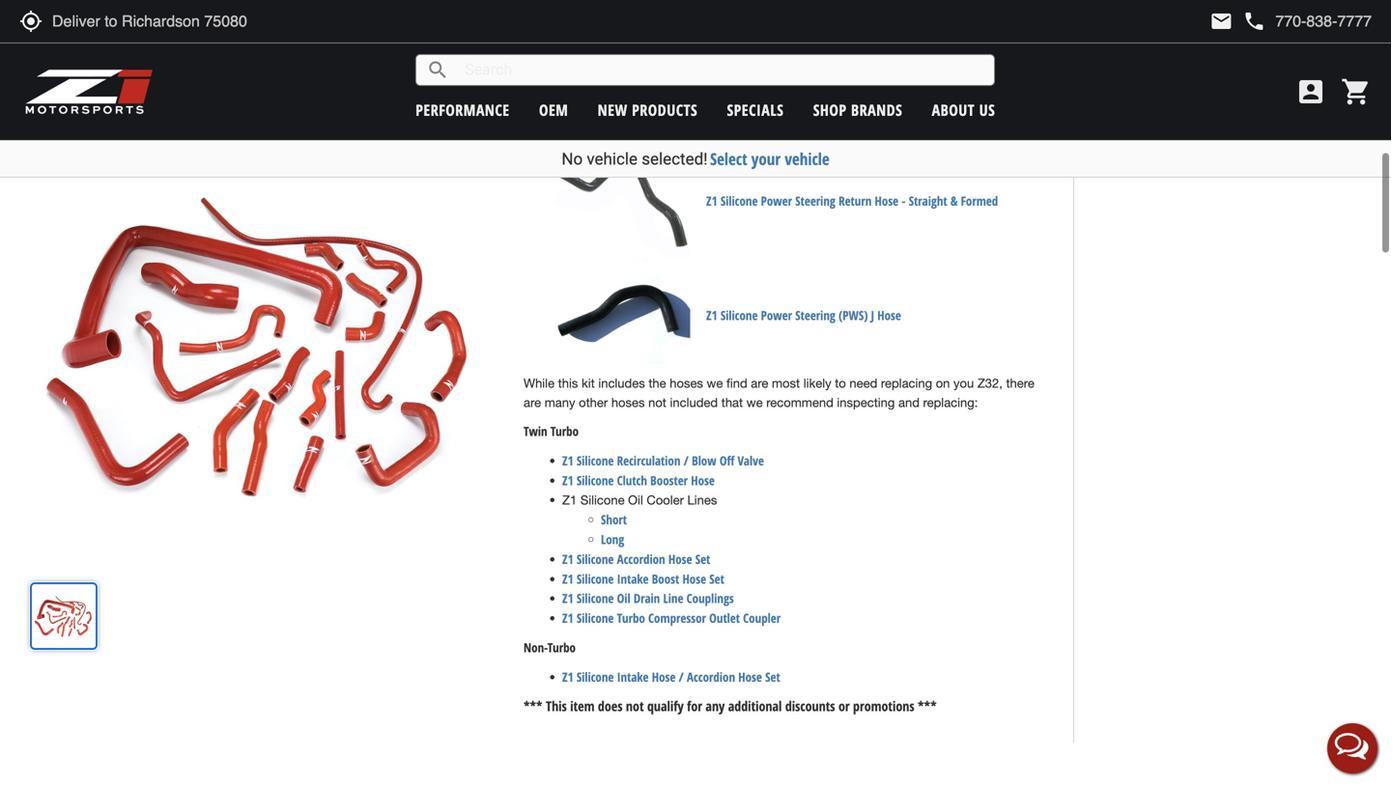 Task type: locate. For each thing, give the bounding box(es) containing it.
silicone inside "link"
[[577, 668, 614, 686]]

vehicle
[[785, 148, 829, 170], [587, 149, 638, 169]]

turbo down drain
[[617, 610, 645, 627]]

vehicle right no
[[587, 149, 638, 169]]

0 vertical spatial accordion
[[617, 551, 665, 568]]

we right that
[[746, 395, 763, 410]]

included
[[670, 395, 718, 410]]

2 steering from the top
[[795, 307, 835, 324]]

this
[[558, 376, 578, 391]]

does
[[598, 697, 623, 715]]

intake up does
[[617, 668, 649, 686]]

1 vertical spatial we
[[746, 395, 763, 410]]

*** left "this"
[[524, 697, 542, 715]]

hoses down includes
[[611, 395, 645, 410]]

replacing:
[[923, 395, 978, 410]]

0 horizontal spatial hoses
[[611, 395, 645, 410]]

my_location
[[19, 10, 43, 33]]

intake
[[617, 570, 649, 588], [617, 668, 649, 686]]

short
[[601, 511, 627, 528]]

oil down the clutch
[[628, 493, 643, 508]]

/ inside 'z1 silicone recirculation / blow off valve z1 silicone clutch booster hose z1 silicone oil cooler lines short long z1 silicone accordion hose set z1 silicone intake boost hose set z1 silicone oil drain line couplings z1 silicone turbo compressor outlet coupler'
[[684, 452, 689, 469]]

1 vertical spatial intake
[[617, 668, 649, 686]]

1 vertical spatial /
[[679, 668, 684, 686]]

not down the
[[648, 395, 666, 410]]

0 vertical spatial not
[[648, 395, 666, 410]]

additional
[[728, 697, 782, 715]]

oil
[[628, 493, 643, 508], [617, 590, 630, 607]]

about us
[[932, 100, 995, 120]]

silicone
[[721, 77, 758, 95], [721, 192, 758, 210], [721, 307, 758, 324], [577, 452, 614, 469], [577, 472, 614, 489], [580, 493, 625, 508], [577, 551, 614, 568], [577, 570, 614, 588], [577, 590, 614, 607], [577, 610, 614, 627], [577, 668, 614, 686]]

0 vertical spatial steering
[[795, 192, 835, 210]]

not right does
[[626, 697, 644, 715]]

shopping_cart
[[1341, 76, 1372, 107]]

/ up qualify
[[679, 668, 684, 686]]

hose right j
[[877, 307, 901, 324]]

short link
[[601, 510, 627, 528]]

twin
[[524, 423, 547, 440]]

couplings
[[687, 590, 734, 607]]

set inside "link"
[[765, 668, 780, 686]]

1 horizontal spatial hoses
[[670, 376, 703, 391]]

z1 silicone recirculation / blow off valve z1 silicone clutch booster hose z1 silicone oil cooler lines short long z1 silicone accordion hose set z1 silicone intake boost hose set z1 silicone oil drain line couplings z1 silicone turbo compressor outlet coupler
[[562, 452, 781, 627]]

many
[[545, 395, 575, 410]]

0 vertical spatial turbo
[[550, 423, 579, 440]]

0 vertical spatial /
[[684, 452, 689, 469]]

vehicle inside no vehicle selected! select your vehicle
[[587, 149, 638, 169]]

0 vertical spatial intake
[[617, 570, 649, 588]]

*** right the promotions
[[918, 697, 937, 715]]

turbo inside 'z1 silicone recirculation / blow off valve z1 silicone clutch booster hose z1 silicone oil cooler lines short long z1 silicone accordion hose set z1 silicone intake boost hose set z1 silicone oil drain line couplings z1 silicone turbo compressor outlet coupler'
[[617, 610, 645, 627]]

1 intake from the top
[[617, 570, 649, 588]]

shop
[[813, 100, 847, 120]]

return
[[839, 192, 872, 210]]

0 horizontal spatial ***
[[524, 697, 542, 715]]

0 horizontal spatial accordion
[[617, 551, 665, 568]]

0 horizontal spatial we
[[707, 376, 723, 391]]

/ left blow
[[684, 452, 689, 469]]

1 horizontal spatial are
[[751, 376, 768, 391]]

vehicle right 'your'
[[785, 148, 829, 170]]

z1
[[706, 77, 717, 95], [706, 192, 717, 210], [706, 307, 717, 324], [562, 452, 573, 469], [562, 472, 573, 489], [562, 493, 577, 508], [562, 551, 573, 568], [562, 570, 573, 588], [562, 590, 573, 607], [562, 610, 573, 627], [562, 668, 573, 686]]

oil left drain
[[617, 590, 630, 607]]

inspecting
[[837, 395, 895, 410]]

oem link
[[539, 100, 568, 120]]

specials
[[727, 100, 784, 120]]

new products
[[598, 100, 698, 120]]

z1 silicone oil drain line couplings link
[[562, 590, 734, 607]]

*** this item does not qualify for any additional discounts or promotions ***
[[524, 697, 937, 715]]

shop brands
[[813, 100, 903, 120]]

power up most at the right
[[761, 307, 792, 324]]

hose
[[797, 77, 821, 95], [875, 192, 899, 210], [877, 307, 901, 324], [691, 472, 715, 489], [668, 551, 692, 568], [682, 570, 706, 588], [652, 668, 676, 686], [738, 668, 762, 686]]

while
[[524, 376, 555, 391]]

we left find
[[707, 376, 723, 391]]

steering left (pws)
[[795, 307, 835, 324]]

selected!
[[642, 149, 708, 169]]

1 vertical spatial not
[[626, 697, 644, 715]]

1 vertical spatial turbo
[[617, 610, 645, 627]]

0 horizontal spatial not
[[626, 697, 644, 715]]

1 horizontal spatial not
[[648, 395, 666, 410]]

are down the while
[[524, 395, 541, 410]]

hose up boost
[[668, 551, 692, 568]]

accordion up any
[[687, 668, 735, 686]]

intake down z1 silicone accordion hose set "link"
[[617, 570, 649, 588]]

z1 inside "link"
[[562, 668, 573, 686]]

***
[[524, 697, 542, 715], [918, 697, 937, 715]]

hoses
[[670, 376, 703, 391], [611, 395, 645, 410]]

not
[[648, 395, 666, 410], [626, 697, 644, 715]]

account_box
[[1295, 76, 1326, 107]]

steering for return
[[795, 192, 835, 210]]

select
[[710, 148, 747, 170]]

shopping_cart link
[[1336, 76, 1372, 107]]

compressor
[[648, 610, 706, 627]]

z1 silicone heater hose set image
[[536, 28, 690, 144]]

hose up qualify
[[652, 668, 676, 686]]

power
[[761, 192, 792, 210], [761, 307, 792, 324]]

1 vertical spatial accordion
[[687, 668, 735, 686]]

non-turbo
[[524, 639, 576, 656]]

1 steering from the top
[[795, 192, 835, 210]]

z1 silicone power steering return hose - straight & formed link
[[706, 192, 998, 210]]

1 horizontal spatial accordion
[[687, 668, 735, 686]]

(pws)
[[839, 307, 868, 324]]

turbo right the twin
[[550, 423, 579, 440]]

are right find
[[751, 376, 768, 391]]

steering left return on the top right of page
[[795, 192, 835, 210]]

turbo up "this"
[[548, 639, 576, 656]]

accordion up z1 silicone intake boost hose set link on the bottom
[[617, 551, 665, 568]]

booster
[[650, 472, 688, 489]]

hose up lines
[[691, 472, 715, 489]]

power for return
[[761, 192, 792, 210]]

power down select your vehicle link
[[761, 192, 792, 210]]

mail
[[1210, 10, 1233, 33]]

2 *** from the left
[[918, 697, 937, 715]]

specials link
[[727, 100, 784, 120]]

1 vertical spatial steering
[[795, 307, 835, 324]]

z1 silicone power steering (pws) j hose
[[706, 307, 901, 324]]

2 vertical spatial turbo
[[548, 639, 576, 656]]

0 vertical spatial oil
[[628, 493, 643, 508]]

new products link
[[598, 100, 698, 120]]

discounts
[[785, 697, 835, 715]]

turbo for non-turbo
[[548, 639, 576, 656]]

hose right heater
[[797, 77, 821, 95]]

0 horizontal spatial vehicle
[[587, 149, 638, 169]]

brands
[[851, 100, 903, 120]]

you
[[954, 376, 974, 391]]

0 horizontal spatial are
[[524, 395, 541, 410]]

item
[[570, 697, 595, 715]]

turbo
[[550, 423, 579, 440], [617, 610, 645, 627], [548, 639, 576, 656]]

1 vertical spatial are
[[524, 395, 541, 410]]

recirculation
[[617, 452, 681, 469]]

1 *** from the left
[[524, 697, 542, 715]]

1 power from the top
[[761, 192, 792, 210]]

hoses up included
[[670, 376, 703, 391]]

0 vertical spatial power
[[761, 192, 792, 210]]

hose left -
[[875, 192, 899, 210]]

steering for (pws)
[[795, 307, 835, 324]]

1 horizontal spatial ***
[[918, 697, 937, 715]]

about us link
[[932, 100, 995, 120]]

z1 silicone power steering return hose - straight & formed
[[706, 192, 998, 210]]

cooler
[[647, 493, 684, 508]]

1 vertical spatial power
[[761, 307, 792, 324]]

recommend
[[766, 395, 834, 410]]

0 vertical spatial are
[[751, 376, 768, 391]]

z1 silicone intake hose / accordion hose set
[[562, 668, 780, 686]]

/
[[684, 452, 689, 469], [679, 668, 684, 686]]

2 intake from the top
[[617, 668, 649, 686]]

2 power from the top
[[761, 307, 792, 324]]

j
[[871, 307, 874, 324]]

z1 silicone power steering (pws) j hose link
[[706, 307, 901, 324]]

steering
[[795, 192, 835, 210], [795, 307, 835, 324]]

/ inside "link"
[[679, 668, 684, 686]]

replacing
[[881, 376, 932, 391]]



Task type: describe. For each thing, give the bounding box(es) containing it.
0 vertical spatial we
[[707, 376, 723, 391]]

likely
[[803, 376, 831, 391]]

intake inside 'z1 silicone recirculation / blow off valve z1 silicone clutch booster hose z1 silicone oil cooler lines short long z1 silicone accordion hose set z1 silicone intake boost hose set z1 silicone oil drain line couplings z1 silicone turbo compressor outlet coupler'
[[617, 570, 649, 588]]

there
[[1006, 376, 1034, 391]]

not inside while this kit includes the hoses we find are most likely to need replacing on you z32, there are many other hoses not included that we recommend inspecting and replacing:
[[648, 395, 666, 410]]

line
[[663, 590, 683, 607]]

off
[[720, 452, 735, 469]]

find
[[726, 376, 747, 391]]

to
[[835, 376, 846, 391]]

phone
[[1243, 10, 1266, 33]]

or
[[838, 697, 850, 715]]

1 vertical spatial oil
[[617, 590, 630, 607]]

blow
[[692, 452, 716, 469]]

z1 silicone clutch booster hose link
[[562, 471, 715, 489]]

most
[[772, 376, 800, 391]]

z1 silicone intake hose / accordion hose set link
[[562, 667, 780, 686]]

boost
[[652, 570, 679, 588]]

qualify
[[647, 697, 684, 715]]

1 horizontal spatial vehicle
[[785, 148, 829, 170]]

straight
[[909, 192, 947, 210]]

drain
[[634, 590, 660, 607]]

oem
[[539, 100, 568, 120]]

us
[[979, 100, 995, 120]]

about
[[932, 100, 975, 120]]

that
[[721, 395, 743, 410]]

outlet
[[709, 610, 740, 627]]

mail link
[[1210, 10, 1233, 33]]

non-
[[524, 639, 548, 656]]

z1 silicone turbo compressor outlet coupler link
[[562, 609, 781, 627]]

formed
[[961, 192, 998, 210]]

no
[[562, 149, 583, 169]]

turbo for twin turbo
[[550, 423, 579, 440]]

accordion inside 'z1 silicone recirculation / blow off valve z1 silicone clutch booster hose z1 silicone oil cooler lines short long z1 silicone accordion hose set z1 silicone intake boost hose set z1 silicone oil drain line couplings z1 silicone turbo compressor outlet coupler'
[[617, 551, 665, 568]]

&
[[950, 192, 958, 210]]

z1 silicone heater hose set
[[706, 77, 839, 95]]

accordion inside "link"
[[687, 668, 735, 686]]

and
[[898, 395, 920, 410]]

intake inside "link"
[[617, 668, 649, 686]]

1 vertical spatial hoses
[[611, 395, 645, 410]]

z1 silicone heater hose set link
[[706, 77, 839, 95]]

performance link
[[416, 100, 510, 120]]

long link
[[601, 530, 624, 548]]

heater
[[761, 77, 794, 95]]

any
[[706, 697, 725, 715]]

the
[[649, 376, 666, 391]]

for
[[687, 697, 702, 715]]

power for (pws)
[[761, 307, 792, 324]]

phone link
[[1243, 10, 1372, 33]]

shop brands link
[[813, 100, 903, 120]]

kit
[[582, 376, 595, 391]]

promotions
[[853, 697, 914, 715]]

on
[[936, 376, 950, 391]]

need
[[850, 376, 877, 391]]

performance
[[416, 100, 510, 120]]

other
[[579, 395, 608, 410]]

1 horizontal spatial we
[[746, 395, 763, 410]]

includes
[[598, 376, 645, 391]]

valve
[[738, 452, 764, 469]]

lines
[[687, 493, 717, 508]]

account_box link
[[1291, 76, 1331, 107]]

0 vertical spatial hoses
[[670, 376, 703, 391]]

long
[[601, 531, 624, 548]]

your
[[751, 148, 781, 170]]

hose up couplings in the bottom of the page
[[682, 570, 706, 588]]

while this kit includes the hoses we find are most likely to need replacing on you z32, there are many other hoses not included that we recommend inspecting and replacing:
[[524, 376, 1034, 410]]

new
[[598, 100, 628, 120]]

Search search field
[[449, 55, 994, 85]]

twin turbo
[[524, 423, 579, 440]]

hose up additional
[[738, 668, 762, 686]]

z1 silicone intake boost hose set link
[[562, 569, 724, 588]]

z32,
[[977, 376, 1003, 391]]

coupler
[[743, 610, 781, 627]]

search
[[426, 58, 449, 82]]

select your vehicle link
[[710, 148, 829, 170]]

z1 motorsports logo image
[[24, 68, 154, 116]]

-
[[902, 192, 906, 210]]

z1 silicone recirculation / blow off valve link
[[562, 451, 764, 469]]

clutch
[[617, 472, 647, 489]]



Task type: vqa. For each thing, say whether or not it's contained in the screenshot.
&
yes



